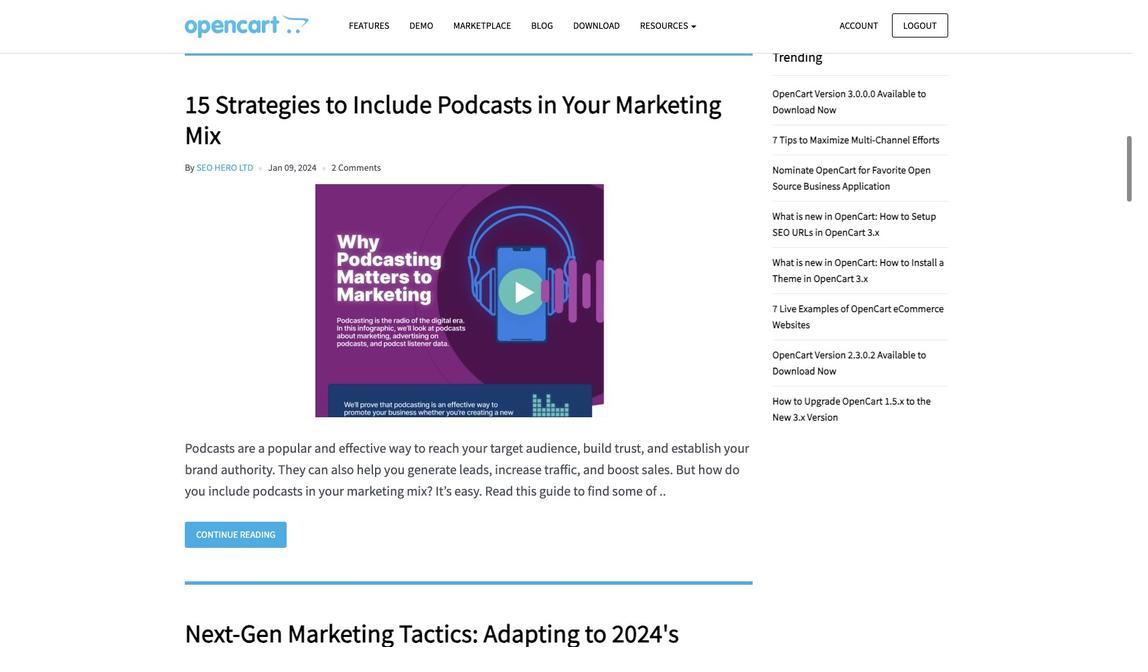 Task type: locate. For each thing, give the bounding box(es) containing it.
and up sales. at the right of page
[[647, 440, 669, 456]]

new for urls
[[805, 210, 823, 222]]

to inside opencart version 2.3.0.2 available to download now
[[918, 348, 927, 361]]

1 vertical spatial download
[[773, 103, 816, 116]]

2 vertical spatial 3.x
[[794, 411, 806, 423]]

what inside what is new in opencart: how to setup seo urls in opencart 3.x
[[773, 210, 795, 222]]

3.x for install
[[856, 272, 868, 285]]

jan
[[268, 161, 283, 174]]

seo right by
[[197, 161, 213, 174]]

to inside opencart version 3.0.0.0 available to download now
[[918, 87, 927, 100]]

channel
[[876, 133, 911, 146]]

how left install
[[880, 256, 899, 269]]

a
[[939, 256, 945, 269], [258, 440, 265, 456]]

1 opencart: from the top
[[835, 210, 878, 222]]

sales.
[[642, 461, 673, 478]]

2 available from the top
[[878, 348, 916, 361]]

how inside what is new in opencart: how to install a theme in opencart 3.x
[[880, 256, 899, 269]]

of inside podcasts are a popular and effective way to reach your target audience, build trust, and establish your brand authority. they can also help you generate leads, increase traffic, and boost sales. but how do you include podcasts in your marketing mix? it's easy. read this guide to find some of ..
[[646, 482, 657, 499]]

version
[[815, 87, 846, 100], [815, 348, 846, 361], [808, 411, 839, 423]]

to left include
[[326, 89, 348, 120]]

trending
[[773, 48, 823, 65]]

what for what is new in opencart: how to install a theme in opencart 3.x
[[773, 256, 795, 269]]

3.x inside what is new in opencart: how to setup seo urls in opencart 3.x
[[868, 226, 880, 238]]

opencart - blog image
[[185, 14, 309, 38]]

resources
[[640, 19, 690, 31]]

urls
[[792, 226, 813, 238]]

to up the
[[918, 348, 927, 361]]

download up "upgrade"
[[773, 364, 816, 377]]

1 is from the top
[[797, 210, 803, 222]]

available for 3.0.0.0
[[878, 87, 916, 100]]

a inside what is new in opencart: how to install a theme in opencart 3.x
[[939, 256, 945, 269]]

marketplace
[[454, 19, 511, 31]]

trust,
[[615, 440, 645, 456]]

seo inside what is new in opencart: how to setup seo urls in opencart 3.x
[[773, 226, 790, 238]]

0 vertical spatial now
[[818, 103, 837, 116]]

1 vertical spatial now
[[818, 364, 837, 377]]

0 vertical spatial 3.x
[[868, 226, 880, 238]]

available for 2.3.0.2
[[878, 348, 916, 361]]

in down can
[[305, 482, 316, 499]]

opencart up what is new in opencart: how to install a theme in opencart 3.x
[[825, 226, 866, 238]]

new inside what is new in opencart: how to install a theme in opencart 3.x
[[805, 256, 823, 269]]

0 vertical spatial is
[[797, 210, 803, 222]]

help
[[357, 461, 382, 478]]

features link
[[339, 14, 400, 38]]

account
[[840, 19, 879, 31]]

nominate
[[773, 163, 814, 176]]

0 vertical spatial opencart:
[[835, 210, 878, 222]]

2 vertical spatial how
[[773, 394, 792, 407]]

efforts
[[913, 133, 940, 146]]

what is new in opencart: how to install a theme in opencart 3.x link
[[773, 256, 945, 285]]

now up "upgrade"
[[818, 364, 837, 377]]

0 horizontal spatial podcasts
[[185, 440, 235, 456]]

7 left tips
[[773, 133, 778, 146]]

easy. read
[[455, 482, 513, 499]]

how
[[698, 461, 723, 478]]

1.5.x
[[885, 394, 905, 407]]

how inside how to upgrade opencart 1.5.x to the new 3.x version
[[773, 394, 792, 407]]

to inside 15 strategies to include podcasts in your marketing mix
[[326, 89, 348, 120]]

1 horizontal spatial seo
[[773, 226, 790, 238]]

version left 3.0.0.0 at right
[[815, 87, 846, 100]]

opencart inside opencart version 3.0.0.0 available to download now
[[773, 87, 813, 100]]

0 vertical spatial what
[[773, 210, 795, 222]]

include
[[353, 89, 432, 120]]

podcasts are a popular and effective way to reach your target audience, build trust, and establish your brand authority. they can also help you generate leads, increase traffic, and boost sales. but how do you include podcasts in your marketing mix? it's easy. read this guide to find some of ..
[[185, 440, 750, 499]]

you down way
[[384, 461, 405, 478]]

is up the urls
[[797, 210, 803, 222]]

increase
[[495, 461, 542, 478]]

business
[[804, 179, 841, 192]]

1 vertical spatial what
[[773, 256, 795, 269]]

in right the theme
[[804, 272, 812, 285]]

new down the urls
[[805, 256, 823, 269]]

and down build
[[583, 461, 605, 478]]

1 vertical spatial a
[[258, 440, 265, 456]]

strategies
[[215, 89, 321, 120]]

what inside what is new in opencart: how to install a theme in opencart 3.x
[[773, 256, 795, 269]]

0 vertical spatial of
[[841, 302, 849, 315]]

and up can
[[315, 440, 336, 456]]

what is new in opencart: how to install a theme in opencart 3.x
[[773, 256, 945, 285]]

of right examples
[[841, 302, 849, 315]]

your up do
[[724, 440, 750, 456]]

0 vertical spatial you
[[384, 461, 405, 478]]

is up the theme
[[797, 256, 803, 269]]

new inside what is new in opencart: how to setup seo urls in opencart 3.x
[[805, 210, 823, 222]]

for
[[859, 163, 870, 176]]

opencart: inside what is new in opencart: how to setup seo urls in opencart 3.x
[[835, 210, 878, 222]]

to
[[918, 87, 927, 100], [326, 89, 348, 120], [799, 133, 808, 146], [901, 210, 910, 222], [901, 256, 910, 269], [918, 348, 927, 361], [794, 394, 803, 407], [907, 394, 915, 407], [414, 440, 426, 456], [574, 482, 585, 499]]

7 left live
[[773, 302, 778, 315]]

ecommerce
[[894, 302, 944, 315]]

is
[[797, 210, 803, 222], [797, 256, 803, 269]]

new
[[805, 210, 823, 222], [805, 256, 823, 269]]

version for 2.3.0.2
[[815, 348, 846, 361]]

download inside download link
[[573, 19, 620, 31]]

opencart:
[[835, 210, 878, 222], [835, 256, 878, 269]]

1 horizontal spatial podcasts
[[437, 89, 532, 120]]

build
[[583, 440, 612, 456]]

to inside what is new in opencart: how to setup seo urls in opencart 3.x
[[901, 210, 910, 222]]

opencart up examples
[[814, 272, 854, 285]]

establish
[[672, 440, 722, 456]]

7 inside 7 live examples of opencart ecommerce websites
[[773, 302, 778, 315]]

is for theme
[[797, 256, 803, 269]]

seo
[[197, 161, 213, 174], [773, 226, 790, 238]]

opencart version 3.0.0.0 available to download now link
[[773, 87, 927, 116]]

a right install
[[939, 256, 945, 269]]

your down also
[[319, 482, 344, 499]]

what
[[773, 210, 795, 222], [773, 256, 795, 269]]

theme
[[773, 272, 802, 285]]

1 vertical spatial 7
[[773, 302, 778, 315]]

0 vertical spatial new
[[805, 210, 823, 222]]

opencart inside nominate opencart for favorite open source business application
[[816, 163, 857, 176]]

version left 2.3.0.2
[[815, 348, 846, 361]]

effective
[[339, 440, 386, 456]]

the
[[917, 394, 931, 407]]

2024
[[298, 161, 317, 174]]

1 vertical spatial podcasts
[[185, 440, 235, 456]]

opencart: down application
[[835, 210, 878, 222]]

in left your
[[537, 89, 558, 120]]

download inside opencart version 2.3.0.2 available to download now
[[773, 364, 816, 377]]

how inside what is new in opencart: how to setup seo urls in opencart 3.x
[[880, 210, 899, 222]]

available inside opencart version 3.0.0.0 available to download now
[[878, 87, 916, 100]]

traffic,
[[545, 461, 581, 478]]

opencart: inside what is new in opencart: how to install a theme in opencart 3.x
[[835, 256, 878, 269]]

2 vertical spatial download
[[773, 364, 816, 377]]

how to upgrade opencart 1.5.x to the new 3.x version link
[[773, 394, 931, 423]]

podcasts
[[437, 89, 532, 120], [185, 440, 235, 456]]

1 vertical spatial available
[[878, 348, 916, 361]]

version inside opencart version 3.0.0.0 available to download now
[[815, 87, 846, 100]]

available right 3.0.0.0 at right
[[878, 87, 916, 100]]

logout
[[904, 19, 937, 31]]

0 horizontal spatial of
[[646, 482, 657, 499]]

1 horizontal spatial a
[[939, 256, 945, 269]]

0 horizontal spatial a
[[258, 440, 265, 456]]

now up maximize
[[818, 103, 837, 116]]

download inside opencart version 3.0.0.0 available to download now
[[773, 103, 816, 116]]

7 for 7 tips to maximize multi-channel efforts
[[773, 133, 778, 146]]

how for setup
[[880, 210, 899, 222]]

to left find at the bottom right of the page
[[574, 482, 585, 499]]

download right blog
[[573, 19, 620, 31]]

1 vertical spatial opencart:
[[835, 256, 878, 269]]

1 vertical spatial you
[[185, 482, 206, 499]]

guide
[[540, 482, 571, 499]]

version inside opencart version 2.3.0.2 available to download now
[[815, 348, 846, 361]]

0 vertical spatial version
[[815, 87, 846, 100]]

1 now from the top
[[818, 103, 837, 116]]

1 vertical spatial how
[[880, 256, 899, 269]]

opencart inside what is new in opencart: how to setup seo urls in opencart 3.x
[[825, 226, 866, 238]]

do
[[725, 461, 740, 478]]

reach
[[428, 440, 460, 456]]

0 horizontal spatial your
[[319, 482, 344, 499]]

opencart inside what is new in opencart: how to install a theme in opencart 3.x
[[814, 272, 854, 285]]

available right 2.3.0.2
[[878, 348, 916, 361]]

what is new in opencart: how to setup seo urls in opencart 3.x link
[[773, 210, 937, 238]]

opencart up business
[[816, 163, 857, 176]]

now inside opencart version 2.3.0.2 available to download now
[[818, 364, 837, 377]]

can
[[308, 461, 328, 478]]

a right are
[[258, 440, 265, 456]]

seo left the urls
[[773, 226, 790, 238]]

0 vertical spatial 7
[[773, 133, 778, 146]]

15 strategies to include podcasts in your marketing mix
[[185, 89, 722, 151]]

0 vertical spatial podcasts
[[437, 89, 532, 120]]

0 vertical spatial download
[[573, 19, 620, 31]]

3.x up what is new in opencart: how to install a theme in opencart 3.x
[[868, 226, 880, 238]]

1 vertical spatial is
[[797, 256, 803, 269]]

2 comments
[[332, 161, 381, 174]]

1 what from the top
[[773, 210, 795, 222]]

what up the theme
[[773, 256, 795, 269]]

what for what is new in opencart: how to setup seo urls in opencart 3.x
[[773, 210, 795, 222]]

1 vertical spatial 3.x
[[856, 272, 868, 285]]

application
[[843, 179, 891, 192]]

0 horizontal spatial seo
[[197, 161, 213, 174]]

1 horizontal spatial your
[[462, 440, 488, 456]]

1 vertical spatial seo
[[773, 226, 790, 238]]

15
[[185, 89, 210, 120]]

2 is from the top
[[797, 256, 803, 269]]

2 opencart: from the top
[[835, 256, 878, 269]]

09,
[[285, 161, 296, 174]]

0 vertical spatial how
[[880, 210, 899, 222]]

is inside what is new in opencart: how to setup seo urls in opencart 3.x
[[797, 210, 803, 222]]

1 vertical spatial of
[[646, 482, 657, 499]]

what up the urls
[[773, 210, 795, 222]]

of left ".."
[[646, 482, 657, 499]]

opencart version 2.3.0.2 available to download now link
[[773, 348, 927, 377]]

1 available from the top
[[878, 87, 916, 100]]

audience,
[[526, 440, 581, 456]]

1 new from the top
[[805, 210, 823, 222]]

opencart left the 1.5.x
[[843, 394, 883, 407]]

2 new from the top
[[805, 256, 823, 269]]

3.x up 7 live examples of opencart ecommerce websites
[[856, 272, 868, 285]]

opencart version 3.0.0.0 available to download now
[[773, 87, 927, 116]]

opencart: down what is new in opencart: how to setup seo urls in opencart 3.x
[[835, 256, 878, 269]]

1 horizontal spatial of
[[841, 302, 849, 315]]

1 vertical spatial version
[[815, 348, 846, 361]]

install
[[912, 256, 937, 269]]

1 vertical spatial new
[[805, 256, 823, 269]]

continue reading
[[196, 529, 276, 541]]

2 vertical spatial version
[[808, 411, 839, 423]]

15 strategies to include podcasts in your marketing mix link
[[185, 89, 753, 151]]

2 7 from the top
[[773, 302, 778, 315]]

is for urls
[[797, 210, 803, 222]]

opencart inside 7 live examples of opencart ecommerce websites
[[851, 302, 892, 315]]

3.x inside how to upgrade opencart 1.5.x to the new 3.x version
[[794, 411, 806, 423]]

podcasts
[[253, 482, 303, 499]]

your up leads,
[[462, 440, 488, 456]]

7
[[773, 133, 778, 146], [773, 302, 778, 315]]

7 live examples of opencart ecommerce websites
[[773, 302, 944, 331]]

to up efforts
[[918, 87, 927, 100]]

1 horizontal spatial you
[[384, 461, 405, 478]]

2 now from the top
[[818, 364, 837, 377]]

opencart: for urls
[[835, 210, 878, 222]]

0 vertical spatial seo
[[197, 161, 213, 174]]

now
[[818, 103, 837, 116], [818, 364, 837, 377]]

how left setup
[[880, 210, 899, 222]]

to left install
[[901, 256, 910, 269]]

opencart down 'what is new in opencart: how to install a theme in opencart 3.x' link
[[851, 302, 892, 315]]

how up new at the right of the page
[[773, 394, 792, 407]]

they
[[278, 461, 306, 478]]

you
[[384, 461, 405, 478], [185, 482, 206, 499]]

opencart down trending
[[773, 87, 813, 100]]

3.x inside what is new in opencart: how to install a theme in opencart 3.x
[[856, 272, 868, 285]]

is inside what is new in opencart: how to install a theme in opencart 3.x
[[797, 256, 803, 269]]

new up the urls
[[805, 210, 823, 222]]

0 vertical spatial available
[[878, 87, 916, 100]]

1 7 from the top
[[773, 133, 778, 146]]

3.0.0.0
[[848, 87, 876, 100]]

opencart down websites
[[773, 348, 813, 361]]

available inside opencart version 2.3.0.2 available to download now
[[878, 348, 916, 361]]

1 horizontal spatial and
[[583, 461, 605, 478]]

mix?
[[407, 482, 433, 499]]

to left setup
[[901, 210, 910, 222]]

3.x right new at the right of the page
[[794, 411, 806, 423]]

you down brand
[[185, 482, 206, 499]]

download
[[573, 19, 620, 31], [773, 103, 816, 116], [773, 364, 816, 377]]

how for install
[[880, 256, 899, 269]]

continue
[[196, 529, 238, 541]]

opencart
[[773, 87, 813, 100], [816, 163, 857, 176], [825, 226, 866, 238], [814, 272, 854, 285], [851, 302, 892, 315], [773, 348, 813, 361], [843, 394, 883, 407]]

2 what from the top
[[773, 256, 795, 269]]

download up tips
[[773, 103, 816, 116]]

authority.
[[221, 461, 276, 478]]

3.x
[[868, 226, 880, 238], [856, 272, 868, 285], [794, 411, 806, 423]]

it's
[[436, 482, 452, 499]]

version down "upgrade"
[[808, 411, 839, 423]]

0 vertical spatial a
[[939, 256, 945, 269]]

now inside opencart version 3.0.0.0 available to download now
[[818, 103, 837, 116]]



Task type: describe. For each thing, give the bounding box(es) containing it.
resources link
[[630, 14, 707, 38]]

ltd
[[239, 161, 253, 174]]

also
[[331, 461, 354, 478]]

leads,
[[459, 461, 493, 478]]

in inside 15 strategies to include podcasts in your marketing mix
[[537, 89, 558, 120]]

marketing
[[347, 482, 404, 499]]

2 horizontal spatial and
[[647, 440, 669, 456]]

websites
[[773, 318, 810, 331]]

opencart version 2.3.0.2 available to download now
[[773, 348, 927, 377]]

now for 2.3.0.2
[[818, 364, 837, 377]]

live
[[780, 302, 797, 315]]

logout link
[[892, 13, 949, 37]]

multi-
[[851, 133, 876, 146]]

0 horizontal spatial and
[[315, 440, 336, 456]]

in right the urls
[[815, 226, 823, 238]]

some
[[613, 482, 643, 499]]

version for 3.0.0.0
[[815, 87, 846, 100]]

comments
[[338, 161, 381, 174]]

15 strategies to include podcasts in your marketing mix image
[[185, 184, 740, 417]]

opencart inside opencart version 2.3.0.2 available to download now
[[773, 348, 813, 361]]

demo link
[[400, 14, 444, 38]]

open
[[908, 163, 931, 176]]

generate
[[408, 461, 457, 478]]

podcasts inside 15 strategies to include podcasts in your marketing mix
[[437, 89, 532, 120]]

tips
[[780, 133, 797, 146]]

0 horizontal spatial you
[[185, 482, 206, 499]]

download for opencart version 3.0.0.0 available to download now
[[773, 103, 816, 116]]

features
[[349, 19, 390, 31]]

blog link
[[521, 14, 563, 38]]

account link
[[829, 13, 890, 37]]

7 for 7 live examples of opencart ecommerce websites
[[773, 302, 778, 315]]

way
[[389, 440, 412, 456]]

by seo hero ltd
[[185, 161, 253, 174]]

new
[[773, 411, 792, 423]]

include
[[208, 482, 250, 499]]

setup
[[912, 210, 937, 222]]

..
[[660, 482, 666, 499]]

maximize
[[810, 133, 849, 146]]

find
[[588, 482, 610, 499]]

demo
[[410, 19, 433, 31]]

to right way
[[414, 440, 426, 456]]

opencart: for theme
[[835, 256, 878, 269]]

in down what is new in opencart: how to setup seo urls in opencart 3.x
[[825, 256, 833, 269]]

7 live examples of opencart ecommerce websites link
[[773, 302, 944, 331]]

2.3.0.2
[[848, 348, 876, 361]]

this
[[516, 482, 537, 499]]

podcasts inside podcasts are a popular and effective way to reach your target audience, build trust, and establish your brand authority. they can also help you generate leads, increase traffic, and boost sales. but how do you include podcasts in your marketing mix? it's easy. read this guide to find some of ..
[[185, 440, 235, 456]]

7 tips to maximize multi-channel efforts link
[[773, 133, 940, 146]]

in inside podcasts are a popular and effective way to reach your target audience, build trust, and establish your brand authority. they can also help you generate leads, increase traffic, and boost sales. but how do you include podcasts in your marketing mix? it's easy. read this guide to find some of ..
[[305, 482, 316, 499]]

target
[[490, 440, 524, 456]]

download for opencart version 2.3.0.2 available to download now
[[773, 364, 816, 377]]

to right tips
[[799, 133, 808, 146]]

how to upgrade opencart 1.5.x to the new 3.x version
[[773, 394, 931, 423]]

favorite
[[872, 163, 906, 176]]

blog
[[532, 19, 553, 31]]

3.x for setup
[[868, 226, 880, 238]]

to left "upgrade"
[[794, 394, 803, 407]]

jan 09, 2024
[[268, 161, 317, 174]]

new for theme
[[805, 256, 823, 269]]

upgrade
[[805, 394, 841, 407]]

popular
[[268, 440, 312, 456]]

marketplace link
[[444, 14, 521, 38]]

download link
[[563, 14, 630, 38]]

seo hero ltd link
[[197, 161, 253, 174]]

7 tips to maximize multi-channel efforts
[[773, 133, 940, 146]]

boost
[[608, 461, 639, 478]]

to left the
[[907, 394, 915, 407]]

in down business
[[825, 210, 833, 222]]

are
[[238, 440, 256, 456]]

of inside 7 live examples of opencart ecommerce websites
[[841, 302, 849, 315]]

to inside what is new in opencart: how to install a theme in opencart 3.x
[[901, 256, 910, 269]]

version inside how to upgrade opencart 1.5.x to the new 3.x version
[[808, 411, 839, 423]]

opencart inside how to upgrade opencart 1.5.x to the new 3.x version
[[843, 394, 883, 407]]

what is new in opencart: how to setup seo urls in opencart 3.x
[[773, 210, 937, 238]]

a inside podcasts are a popular and effective way to reach your target audience, build trust, and establish your brand authority. they can also help you generate leads, increase traffic, and boost sales. but how do you include podcasts in your marketing mix? it's easy. read this guide to find some of ..
[[258, 440, 265, 456]]

now for 3.0.0.0
[[818, 103, 837, 116]]

hero
[[215, 161, 237, 174]]

marketing
[[615, 89, 722, 120]]

2 horizontal spatial your
[[724, 440, 750, 456]]

by
[[185, 161, 195, 174]]

reading
[[240, 529, 276, 541]]

mix
[[185, 119, 221, 151]]

brand
[[185, 461, 218, 478]]

source
[[773, 179, 802, 192]]

nominate opencart for favorite open source business application link
[[773, 163, 931, 192]]

2
[[332, 161, 336, 174]]

your
[[563, 89, 610, 120]]



Task type: vqa. For each thing, say whether or not it's contained in the screenshot.
first The And Up from the top of the page
no



